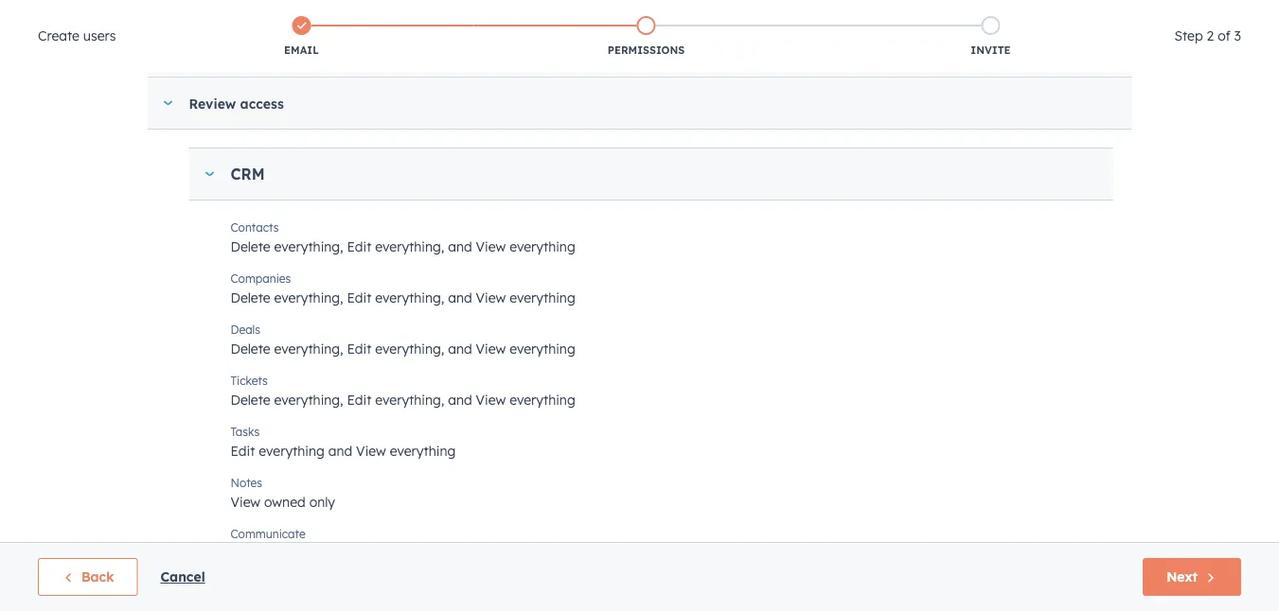 Task type: locate. For each thing, give the bounding box(es) containing it.
4 delete from the top
[[231, 392, 270, 409]]

teams link
[[365, 101, 459, 147]]

step
[[1175, 27, 1203, 44]]

0 horizontal spatial caret image
[[162, 101, 174, 106]]

delete inside companies delete everything , edit everything , and view everything
[[231, 290, 270, 306]]

users
[[83, 27, 116, 44]]

and up the search name or email address search box
[[448, 239, 472, 255]]

edit inside companies delete everything , edit everything , and view everything
[[347, 290, 372, 306]]

delete inside deals delete everything , edit everything , and view everything
[[231, 341, 270, 357]]

view inside tickets delete everything , edit everything , and view everything
[[476, 392, 506, 409]]

,
[[340, 239, 343, 255], [441, 239, 444, 255], [340, 290, 343, 306], [441, 290, 444, 306], [340, 341, 343, 357], [441, 341, 444, 357], [340, 392, 343, 409], [441, 392, 444, 409]]

permissions
[[608, 44, 685, 57]]

&
[[80, 580, 89, 597]]

menu
[[989, 0, 1257, 30]]

3 delete from the top
[[231, 341, 270, 357]]

and inside companies delete everything , edit everything , and view everything
[[448, 290, 472, 306]]

upgrade image
[[994, 8, 1011, 25]]

, up the search name or email address search box
[[441, 239, 444, 255]]

caret image inside crm "dropdown button"
[[204, 172, 215, 177]]

delete for contacts delete everything , edit everything , and view everything
[[231, 239, 270, 255]]

create
[[38, 27, 79, 44]]

email completed list item
[[129, 12, 474, 62]]

and up deals delete everything , edit everything , and view everything
[[448, 290, 472, 306]]

and inside contacts delete everything , edit everything , and view everything
[[448, 239, 472, 255]]

delete down deals
[[231, 341, 270, 357]]

caret image
[[162, 101, 174, 106], [204, 172, 215, 177]]

next
[[1167, 569, 1198, 586]]

delete inside contacts delete everything , edit everything , and view everything
[[231, 239, 270, 255]]

and up bob builder b0bth3builder2k23@gmail.com
[[448, 341, 472, 357]]

1 horizontal spatial caret image
[[204, 172, 215, 177]]

2 delete from the top
[[231, 290, 270, 306]]

view for tickets delete everything , edit everything , and view everything
[[476, 392, 506, 409]]

edit inside tickets delete everything , edit everything , and view everything
[[347, 392, 372, 409]]

delete down tickets
[[231, 392, 270, 409]]

invite down upgrade "image"
[[971, 44, 1011, 57]]

access element
[[982, 342, 1279, 410]]

view inside deals delete everything , edit everything , and view everything
[[476, 341, 506, 357]]

step 2 of 3
[[1175, 27, 1241, 44]]

menu item
[[1159, 0, 1257, 30]]

column header
[[698, 301, 983, 342]]

1 vertical spatial caret image
[[204, 172, 215, 177]]

0 horizontal spatial invite
[[288, 219, 328, 236]]

crm button
[[189, 149, 1094, 200]]

create users heading
[[38, 25, 116, 47]]

edit up deals delete everything , edit everything , and view everything
[[347, 290, 372, 306]]

deals
[[231, 322, 260, 337]]

0 vertical spatial caret image
[[162, 101, 174, 106]]

edit down tasks
[[231, 443, 255, 460]]

, down "builder"
[[441, 392, 444, 409]]

1 delete from the top
[[231, 239, 270, 255]]

view down 'notes'
[[231, 494, 261, 511]]

delete
[[231, 239, 270, 255], [231, 290, 270, 306], [231, 341, 270, 357], [231, 392, 270, 409]]

list
[[129, 12, 1163, 62]]

next button
[[1143, 559, 1241, 597]]

edit up tasks edit everything and view everything
[[347, 392, 372, 409]]

and inside tickets delete everything , edit everything , and view everything
[[448, 392, 472, 409]]

edit up tickets delete everything , edit everything , and view everything
[[347, 341, 372, 357]]

view inside contacts delete everything , edit everything , and view everything
[[476, 239, 506, 255]]

tracking code
[[30, 544, 120, 561]]

and down "builder"
[[448, 392, 472, 409]]

owned
[[264, 494, 306, 511]]

navigation
[[276, 100, 459, 148]]

view down bob builder 'link'
[[476, 392, 506, 409]]

invite inside list item
[[971, 44, 1011, 57]]

and inside deals delete everything , edit everything , and view everything
[[448, 341, 472, 357]]

caret image left review
[[162, 101, 174, 106]]

view up the search name or email address search box
[[476, 239, 506, 255]]

of
[[1218, 27, 1231, 44]]

caret image inside review access dropdown button
[[162, 101, 174, 106]]

view inside companies delete everything , edit everything , and view everything
[[476, 290, 506, 306]]

caret image left crm
[[204, 172, 215, 177]]

tickets delete everything , edit everything , and view everything
[[231, 374, 575, 409]]

invite status button
[[287, 209, 388, 247]]

edit down status on the left top of the page
[[347, 239, 372, 255]]

1 horizontal spatial invite
[[971, 44, 1011, 57]]

invite left status on the left top of the page
[[288, 219, 328, 236]]

edit inside contacts delete everything , edit everything , and view everything
[[347, 239, 372, 255]]

view up bob builder 'link'
[[476, 290, 506, 306]]

and for contacts delete everything , edit everything , and view everything
[[448, 239, 472, 255]]

privacy & consent link
[[19, 571, 212, 607]]

companies delete everything , edit everything , and view everything
[[231, 271, 575, 306]]

edit
[[347, 239, 372, 255], [347, 290, 372, 306], [347, 341, 372, 357], [347, 392, 372, 409], [231, 443, 255, 460]]

list containing email
[[129, 12, 1163, 62]]

delete down contacts
[[231, 239, 270, 255]]

view inside tasks edit everything and view everything
[[356, 443, 386, 460]]

edit inside deals delete everything , edit everything , and view everything
[[347, 341, 372, 357]]

1 vertical spatial invite
[[288, 219, 328, 236]]

notes view owned only
[[231, 476, 335, 511]]

delete down companies
[[231, 290, 270, 306]]

view up bob builder b0bth3builder2k23@gmail.com
[[476, 341, 506, 357]]

and for companies delete everything , edit everything , and view everything
[[448, 290, 472, 306]]

0 vertical spatial invite
[[971, 44, 1011, 57]]

consent
[[93, 580, 144, 597]]

and
[[448, 239, 472, 255], [448, 290, 472, 306], [448, 341, 472, 357], [448, 392, 472, 409], [328, 443, 352, 460]]

code
[[87, 544, 120, 561]]

view down tickets delete everything , edit everything , and view everything
[[356, 443, 386, 460]]

delete inside tickets delete everything , edit everything , and view everything
[[231, 392, 270, 409]]

and up only at the bottom of page
[[328, 443, 352, 460]]

edit for companies delete everything , edit everything , and view everything
[[347, 290, 372, 306]]

invite
[[971, 44, 1011, 57], [288, 219, 328, 236]]

everything
[[274, 239, 340, 255], [375, 239, 441, 255], [510, 239, 575, 255], [274, 290, 340, 306], [375, 290, 441, 306], [510, 290, 575, 306], [274, 341, 340, 357], [375, 341, 441, 357], [510, 341, 575, 357], [274, 392, 340, 409], [375, 392, 441, 409], [510, 392, 575, 409], [259, 443, 325, 460], [390, 443, 456, 460]]

builder
[[414, 359, 462, 376]]

edit for contacts delete everything , edit everything , and view everything
[[347, 239, 372, 255]]

invite inside popup button
[[288, 219, 328, 236]]

Search name or email address search field
[[280, 262, 555, 296]]

invite list item
[[819, 12, 1163, 62]]

view
[[476, 239, 506, 255], [476, 290, 506, 306], [476, 341, 506, 357], [476, 392, 506, 409], [356, 443, 386, 460], [231, 494, 261, 511]]



Task type: describe. For each thing, give the bounding box(es) containing it.
contacts delete everything , edit everything , and view everything
[[231, 220, 575, 255]]

view for companies delete everything , edit everything , and view everything
[[476, 290, 506, 306]]

cancel
[[160, 569, 205, 586]]

email
[[284, 44, 319, 57]]

tracking
[[30, 544, 83, 561]]

invite status
[[288, 219, 374, 236]]

status
[[332, 219, 374, 236]]

delete for tickets delete everything , edit everything , and view everything
[[231, 392, 270, 409]]

tickets
[[231, 374, 268, 388]]

bob builder b0bth3builder2k23@gmail.com
[[384, 359, 550, 392]]

view inside 'notes view owned only'
[[231, 494, 261, 511]]

edit inside tasks edit everything and view everything
[[231, 443, 255, 460]]

, down invite status
[[340, 239, 343, 255]]

deals delete everything , edit everything , and view everything
[[231, 322, 575, 357]]

review access
[[189, 95, 284, 112]]

cancel button
[[160, 566, 205, 589]]

edit for deals delete everything , edit everything , and view everything
[[347, 341, 372, 357]]

edit for tickets delete everything , edit everything , and view everything
[[347, 392, 372, 409]]

bob
[[384, 359, 410, 376]]

tasks edit everything and view everything
[[231, 425, 456, 460]]

caret image for review access
[[162, 101, 174, 106]]

communicate
[[231, 527, 306, 541]]

bob builder link
[[384, 359, 678, 376]]

users link
[[277, 101, 365, 147]]

caret image for crm
[[204, 172, 215, 177]]

crm
[[231, 165, 265, 184]]

list inside crm dialog
[[129, 12, 1163, 62]]

back
[[81, 569, 114, 586]]

seat element
[[698, 342, 982, 410]]

users
[[303, 116, 338, 132]]

delete for companies delete everything , edit everything , and view everything
[[231, 290, 270, 306]]

, down 'invite status' popup button
[[340, 290, 343, 306]]

view for contacts delete everything , edit everything , and view everything
[[476, 239, 506, 255]]

, up tasks edit everything and view everything
[[340, 392, 343, 409]]

3
[[1234, 27, 1241, 44]]

tracking code link
[[19, 535, 212, 571]]

Search HubSpot search field
[[1013, 40, 1245, 72]]

tasks
[[231, 425, 260, 439]]

close image
[[1241, 23, 1257, 38]]

view for deals delete everything , edit everything , and view everything
[[476, 341, 506, 357]]

review access button
[[147, 78, 1113, 129]]

only
[[309, 494, 335, 511]]

b0bth3builder2k23@gmail.com
[[384, 378, 550, 392]]

contacts
[[231, 220, 279, 234]]

companies
[[231, 271, 291, 286]]

permissions list item
[[474, 12, 819, 62]]

access
[[240, 95, 284, 112]]

delete for deals delete everything , edit everything , and view everything
[[231, 341, 270, 357]]

back button
[[38, 559, 138, 597]]

and for tickets delete everything , edit everything , and view everything
[[448, 392, 472, 409]]

navigation containing users
[[276, 100, 459, 148]]

review
[[189, 95, 236, 112]]

link opens in a new window image
[[1047, 178, 1060, 201]]

, up deals delete everything , edit everything , and view everything
[[441, 290, 444, 306]]

privacy
[[30, 580, 76, 597]]

and for deals delete everything , edit everything , and view everything
[[448, 341, 472, 357]]

and inside tasks edit everything and view everything
[[328, 443, 352, 460]]

notes
[[231, 476, 262, 490]]

create users
[[38, 27, 116, 44]]

, up tickets delete everything , edit everything , and view everything
[[340, 341, 343, 357]]

invite for invite status
[[288, 219, 328, 236]]

2
[[1207, 27, 1214, 44]]

privacy & consent
[[30, 580, 144, 597]]

teams
[[392, 116, 432, 132]]

upgrade link
[[990, 5, 1014, 25]]

crm dialog
[[0, 0, 1279, 612]]

invite for invite
[[971, 44, 1011, 57]]

, up "builder"
[[441, 341, 444, 357]]



Task type: vqa. For each thing, say whether or not it's contained in the screenshot.
leftmost survey
no



